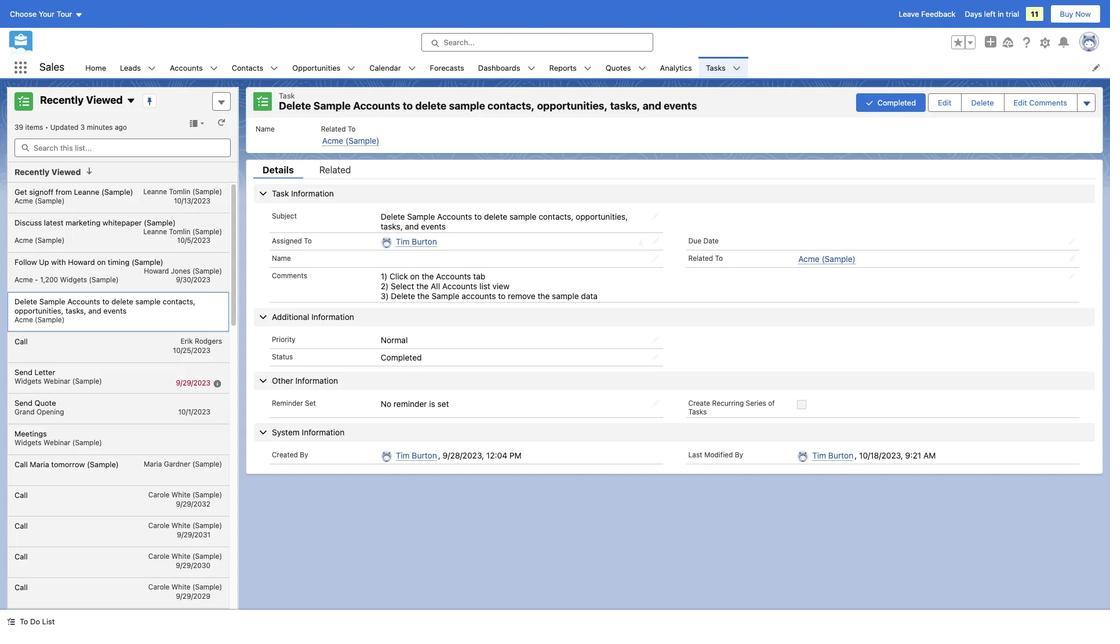 Task type: locate. For each thing, give the bounding box(es) containing it.
2 vertical spatial events
[[103, 306, 127, 315]]

created
[[272, 450, 298, 459]]

webinar inside meetings widgets webinar (sample)
[[44, 438, 70, 447]]

task inside dropdown button
[[272, 188, 289, 198]]

related down related to acme (sample)
[[319, 164, 351, 175]]

2 vertical spatial tasks,
[[66, 306, 86, 315]]

widgets down grand
[[14, 438, 42, 447]]

related for related
[[319, 164, 351, 175]]

1 horizontal spatial comments
[[1030, 98, 1068, 107]]

erik rodgers
[[181, 337, 222, 345]]

text default image left calendar link
[[348, 64, 356, 72]]

2 maria from the left
[[144, 460, 162, 468]]

2 vertical spatial related
[[689, 254, 713, 263]]

1 vertical spatial related
[[319, 164, 351, 175]]

delete
[[415, 100, 447, 112], [484, 211, 508, 221], [111, 297, 133, 306]]

tim burton left the 10/18/2023,
[[813, 450, 854, 460]]

1 horizontal spatial acme (sample) link
[[799, 254, 856, 264]]

5 call from the top
[[14, 552, 28, 561]]

0 vertical spatial name
[[256, 124, 275, 133]]

0 horizontal spatial events
[[103, 306, 127, 315]]

2 vertical spatial opportunities,
[[14, 306, 63, 315]]

edit inside button
[[938, 98, 952, 107]]

tasks, down quotes list item
[[610, 100, 640, 112]]

9/30/2023
[[176, 275, 210, 284]]

get
[[14, 187, 27, 196]]

tasks inside create recurring series of tasks
[[689, 408, 707, 416]]

and inside select an item from this list to open it. list box
[[88, 306, 101, 315]]

0 horizontal spatial edit
[[938, 98, 952, 107]]

recently
[[40, 94, 84, 106], [14, 167, 50, 177]]

list
[[78, 57, 1110, 78]]

widgets down "with"
[[60, 275, 87, 284]]

1 edit from the left
[[938, 98, 952, 107]]

related inside related to acme (sample)
[[321, 124, 346, 133]]

1 horizontal spatial maria
[[144, 460, 162, 468]]

text default image inside quotes list item
[[638, 64, 646, 72]]

discuss latest marketing whitepaper (sample) leanne tomlin (sample)
[[14, 218, 222, 236]]

widgets
[[60, 275, 87, 284], [14, 377, 42, 385], [14, 438, 42, 447]]

3 white from the top
[[172, 552, 191, 560]]

related down due date
[[689, 254, 713, 263]]

1)
[[381, 271, 388, 281]]

0 vertical spatial tasks
[[706, 63, 726, 72]]

1 by from the left
[[300, 450, 308, 459]]

quotes list item
[[599, 57, 653, 78]]

opportunities
[[292, 63, 341, 72]]

0 vertical spatial contacts,
[[488, 100, 535, 112]]

maria left gardner
[[144, 460, 162, 468]]

to inside related to acme (sample)
[[348, 124, 356, 133]]

widgets up send quote
[[14, 377, 42, 385]]

0 vertical spatial recently
[[40, 94, 84, 106]]

maria gardner (sample)
[[144, 460, 222, 468]]

information for task information
[[291, 188, 334, 198]]

webinar
[[44, 377, 70, 385], [44, 438, 70, 447]]

burton
[[412, 236, 437, 246], [412, 450, 437, 460], [829, 450, 854, 460]]

opportunities, inside select an item from this list to open it. list box
[[14, 306, 63, 315]]

0 vertical spatial tomlin
[[169, 187, 191, 196]]

4 carole from the top
[[148, 582, 170, 591]]

1 vertical spatial group
[[856, 92, 1096, 113]]

recently up 'updated'
[[40, 94, 84, 106]]

carole white (sample) up 9/29/2031
[[148, 521, 222, 530]]

2 edit from the left
[[1014, 98, 1028, 107]]

edit right delete button
[[1014, 98, 1028, 107]]

last modified by
[[689, 450, 743, 459]]

4 call from the top
[[14, 521, 28, 530]]

burton left 9/28/2023,
[[412, 450, 437, 460]]

tim burton left 9/28/2023,
[[396, 450, 437, 460]]

acme (sample) link
[[322, 135, 380, 146], [799, 254, 856, 264]]

1 horizontal spatial by
[[735, 450, 743, 459]]

information down set
[[302, 427, 345, 437]]

accounts
[[462, 291, 496, 301]]

white up 9/29/2032 on the left bottom of page
[[172, 490, 191, 499]]

0 vertical spatial completed
[[878, 98, 916, 107]]

1 vertical spatial widgets
[[14, 377, 42, 385]]

0 vertical spatial comments
[[1030, 98, 1068, 107]]

carole for 9/29/2030
[[148, 552, 170, 560]]

text default image
[[148, 64, 156, 72], [270, 64, 279, 72], [348, 64, 356, 72], [527, 64, 536, 72], [638, 64, 646, 72], [7, 618, 15, 626]]

recently viewed up signoff
[[14, 167, 81, 177]]

latest
[[44, 218, 63, 227]]

remove
[[508, 291, 536, 301]]

0 horizontal spatial comments
[[272, 271, 307, 280]]

2 , from the left
[[855, 450, 857, 460]]

0 vertical spatial viewed
[[86, 94, 123, 106]]

call for 10/25/2023
[[14, 337, 28, 346]]

carole white (sample) up 9/29/2029
[[148, 582, 222, 591]]

0 horizontal spatial maria
[[30, 460, 49, 469]]

leanne
[[74, 187, 99, 196], [143, 187, 167, 196], [143, 227, 167, 236]]

1 vertical spatial delete sample accounts to delete sample contacts, opportunities, tasks, and events
[[14, 297, 195, 315]]

edit inside 'button'
[[1014, 98, 1028, 107]]

1 vertical spatial recently viewed
[[14, 167, 81, 177]]

0 vertical spatial group
[[952, 35, 976, 49]]

, 9/28/2023, 12:04 pm
[[438, 450, 522, 460]]

name down assigned
[[272, 254, 291, 263]]

(sample) inside meetings widgets webinar (sample)
[[72, 438, 102, 447]]

create
[[689, 399, 710, 408]]

0 vertical spatial task
[[279, 91, 295, 100]]

0 vertical spatial events
[[664, 100, 697, 112]]

white up 9/29/2030 at the left of page
[[172, 552, 191, 560]]

1 vertical spatial completed
[[381, 352, 422, 362]]

sample inside task delete sample accounts to delete sample contacts, opportunities, tasks, and events
[[449, 100, 485, 112]]

information inside additional information dropdown button
[[312, 312, 354, 322]]

send left 'letter'
[[14, 367, 32, 377]]

set
[[305, 399, 316, 408]]

to left "do"
[[20, 617, 28, 626]]

information for other information
[[295, 376, 338, 386]]

related link
[[310, 164, 360, 178]]

contacts, inside task delete sample accounts to delete sample contacts, opportunities, tasks, and events
[[488, 100, 535, 112]]

opportunities link
[[286, 57, 348, 78]]

2 vertical spatial and
[[88, 306, 101, 315]]

1 , from the left
[[438, 450, 441, 460]]

text default image inside accounts list item
[[210, 64, 218, 72]]

sales
[[39, 61, 65, 73]]

tasks
[[706, 63, 726, 72], [689, 408, 707, 416]]

1 vertical spatial tasks,
[[381, 221, 403, 231]]

text default image inside tasks list item
[[733, 64, 741, 72]]

quotes
[[606, 63, 631, 72]]

tasks up system information dropdown button
[[689, 408, 707, 416]]

widgets inside meetings widgets webinar (sample)
[[14, 438, 42, 447]]

text default image inside reports list item
[[584, 64, 592, 72]]

1 vertical spatial and
[[405, 221, 419, 231]]

trial
[[1006, 9, 1020, 19]]

10/5/2023
[[177, 236, 210, 244]]

burton left the 10/18/2023,
[[829, 450, 854, 460]]

task delete sample accounts to delete sample contacts, opportunities, tasks, and events
[[279, 91, 697, 112]]

name
[[256, 124, 275, 133], [272, 254, 291, 263]]

delete sample accounts to delete sample contacts, opportunities, tasks, and events inside select an item from this list to open it. list box
[[14, 297, 195, 315]]

tim burton link for , 10/18/2023, 9:21 am
[[813, 450, 854, 461]]

related for related to acme (sample)
[[321, 124, 346, 133]]

0 vertical spatial webinar
[[44, 377, 70, 385]]

task inside task delete sample accounts to delete sample contacts, opportunities, tasks, and events
[[279, 91, 295, 100]]

acme (sample) link inside list
[[322, 135, 380, 146]]

to inside list box
[[102, 297, 109, 306]]

1 carole white (sample) from the top
[[148, 490, 222, 499]]

opportunities list item
[[286, 57, 363, 78]]

10/25/2023
[[173, 346, 210, 355]]

accounts inside list item
[[170, 63, 203, 72]]

0 vertical spatial send
[[14, 367, 32, 377]]

0 vertical spatial tasks,
[[610, 100, 640, 112]]

tomlin down 10/13/2023
[[169, 227, 191, 236]]

0 horizontal spatial delete
[[111, 297, 133, 306]]

priority
[[272, 335, 296, 344]]

task information
[[272, 188, 334, 198]]

3 call from the top
[[14, 490, 28, 500]]

delete inside task delete sample accounts to delete sample contacts, opportunities, tasks, and events
[[415, 100, 447, 112]]

0 horizontal spatial and
[[88, 306, 101, 315]]

1 vertical spatial recently
[[14, 167, 50, 177]]

2 send from the top
[[14, 398, 32, 407]]

1 carole from the top
[[148, 490, 170, 499]]

burton up all at the left
[[412, 236, 437, 246]]

2 white from the top
[[172, 521, 191, 530]]

delete inside 1) click on the accounts tab 2) select the all accounts list view 3) delete the sample accounts to remove the sample data
[[391, 291, 415, 301]]

information inside other information dropdown button
[[295, 376, 338, 386]]

6 call from the top
[[14, 582, 28, 592]]

white for 9/29/2030
[[172, 552, 191, 560]]

acme (sample)
[[14, 196, 64, 205], [14, 236, 64, 244], [799, 254, 856, 264], [14, 315, 64, 324]]

1 horizontal spatial delete
[[415, 100, 447, 112]]

3 carole from the top
[[148, 552, 170, 560]]

to up the related link on the top left of the page
[[348, 124, 356, 133]]

2 tomlin from the top
[[169, 227, 191, 236]]

send
[[14, 367, 32, 377], [14, 398, 32, 407]]

webinar up quote
[[44, 377, 70, 385]]

information
[[291, 188, 334, 198], [312, 312, 354, 322], [295, 376, 338, 386], [302, 427, 345, 437]]

task down 'details' link
[[272, 188, 289, 198]]

all
[[431, 281, 440, 291]]

group containing completed
[[856, 92, 1096, 113]]

0 horizontal spatial completed
[[381, 352, 422, 362]]

webinar up call maria tomorrow (sample)
[[44, 438, 70, 447]]

edit for edit
[[938, 98, 952, 107]]

to right assigned
[[304, 236, 312, 245]]

viewed up from
[[52, 167, 81, 177]]

1 vertical spatial on
[[410, 271, 420, 281]]

call for 9/29/2032
[[14, 490, 28, 500]]

to for related to acme (sample)
[[348, 124, 356, 133]]

by right modified
[[735, 450, 743, 459]]

1 call from the top
[[14, 337, 28, 346]]

status
[[272, 352, 293, 361]]

information inside system information dropdown button
[[302, 427, 345, 437]]

text default image for contacts
[[270, 64, 279, 72]]

edit left delete button
[[938, 98, 952, 107]]

discuss
[[14, 218, 42, 227]]

tim burton link left the 10/18/2023,
[[813, 450, 854, 461]]

0 horizontal spatial on
[[97, 257, 106, 266]]

information right additional
[[312, 312, 354, 322]]

carole white (sample) up 9/29/2032 on the left bottom of page
[[148, 490, 222, 499]]

and up 'acme (sample)' list on the top of the page
[[643, 100, 662, 112]]

text default image right quotes
[[638, 64, 646, 72]]

carole white (sample) up 9/29/2030 at the left of page
[[148, 552, 222, 560]]

text default image for tasks
[[733, 64, 741, 72]]

tomorrow
[[51, 460, 85, 469]]

howard left jones
[[144, 266, 169, 275]]

3
[[80, 123, 85, 132]]

text default image inside leads list item
[[148, 64, 156, 72]]

group
[[952, 35, 976, 49], [856, 92, 1096, 113]]

, left 9/28/2023,
[[438, 450, 441, 460]]

created by
[[272, 450, 308, 459]]

0 vertical spatial and
[[643, 100, 662, 112]]

9/29/2031
[[177, 530, 210, 539]]

2 webinar from the top
[[44, 438, 70, 447]]

up
[[39, 257, 49, 266]]

0 vertical spatial delete
[[415, 100, 447, 112]]

2 by from the left
[[735, 450, 743, 459]]

1 vertical spatial acme (sample) link
[[799, 254, 856, 264]]

text default image right contacts
[[270, 64, 279, 72]]

2 carole from the top
[[148, 521, 170, 530]]

send left quote
[[14, 398, 32, 407]]

2 horizontal spatial delete
[[484, 211, 508, 221]]

text default image down search... button
[[527, 64, 536, 72]]

and down acme - 1,200 widgets (sample)
[[88, 306, 101, 315]]

carole white (sample)
[[148, 490, 222, 499], [148, 521, 222, 530], [148, 552, 222, 560], [148, 582, 222, 591]]

by right created
[[300, 450, 308, 459]]

leanne right whitepaper
[[143, 227, 167, 236]]

text default image
[[210, 64, 218, 72], [408, 64, 416, 72], [584, 64, 592, 72], [733, 64, 741, 72], [126, 97, 136, 106], [85, 167, 94, 175]]

carole white (sample) for 9/29/2032
[[148, 490, 222, 499]]

0 vertical spatial acme (sample) link
[[322, 135, 380, 146]]

tim burton
[[396, 236, 437, 246], [396, 450, 437, 460], [813, 450, 854, 460]]

2 vertical spatial delete
[[111, 297, 133, 306]]

1 webinar from the top
[[44, 377, 70, 385]]

text default image left "do"
[[7, 618, 15, 626]]

on left timing
[[97, 257, 106, 266]]

1 horizontal spatial ,
[[855, 450, 857, 460]]

related up the related link on the top left of the page
[[321, 124, 346, 133]]

tim burton link up the click
[[396, 236, 437, 247]]

white for 9/29/2029
[[172, 582, 191, 591]]

carole for 9/29/2031
[[148, 521, 170, 530]]

maria
[[30, 460, 49, 469], [144, 460, 162, 468]]

1 vertical spatial task
[[272, 188, 289, 198]]

2 horizontal spatial tasks,
[[610, 100, 640, 112]]

10/13/2023
[[174, 196, 210, 205]]

tasks inside list item
[[706, 63, 726, 72]]

completed down normal
[[381, 352, 422, 362]]

0 horizontal spatial delete sample accounts to delete sample contacts, opportunities, tasks, and events
[[14, 297, 195, 315]]

tomlin up 10/13/2023
[[169, 187, 191, 196]]

recently viewed up 3
[[40, 94, 123, 106]]

text default image inside calendar list item
[[408, 64, 416, 72]]

1 vertical spatial tomlin
[[169, 227, 191, 236]]

to inside task delete sample accounts to delete sample contacts, opportunities, tasks, and events
[[403, 100, 413, 112]]

0 horizontal spatial contacts,
[[163, 297, 195, 306]]

tim burton link
[[396, 236, 437, 247], [396, 450, 437, 461], [813, 450, 854, 461]]

edit button
[[929, 94, 961, 111]]

call for 9/29/2029
[[14, 582, 28, 592]]

sample inside 1) click on the accounts tab 2) select the all accounts list view 3) delete the sample accounts to remove the sample data
[[432, 291, 460, 301]]

related for related to
[[689, 254, 713, 263]]

0 horizontal spatial by
[[300, 450, 308, 459]]

comments
[[1030, 98, 1068, 107], [272, 271, 307, 280]]

completed
[[878, 98, 916, 107], [381, 352, 422, 362]]

data
[[581, 291, 598, 301]]

tasks, inside task delete sample accounts to delete sample contacts, opportunities, tasks, and events
[[610, 100, 640, 112]]

completed left edit button
[[878, 98, 916, 107]]

1 white from the top
[[172, 490, 191, 499]]

acme inside related to acme (sample)
[[322, 135, 343, 145]]

0 vertical spatial related
[[321, 124, 346, 133]]

text default image for opportunities
[[348, 64, 356, 72]]

None search field
[[14, 139, 231, 157]]

with
[[51, 257, 66, 266]]

choose your tour button
[[9, 5, 83, 23]]

in
[[998, 9, 1004, 19]]

details link
[[253, 164, 303, 178]]

reports
[[549, 63, 577, 72]]

on inside follow up with howard on timing (sample) howard jones (sample)
[[97, 257, 106, 266]]

recently up signoff
[[14, 167, 50, 177]]

0 horizontal spatial ,
[[438, 450, 441, 460]]

events
[[664, 100, 697, 112], [421, 221, 446, 231], [103, 306, 127, 315]]

howard right "with"
[[68, 257, 95, 266]]

tim burton link left 9/28/2023,
[[396, 450, 437, 461]]

edit comments
[[1014, 98, 1068, 107]]

4 carole white (sample) from the top
[[148, 582, 222, 591]]

2 horizontal spatial and
[[643, 100, 662, 112]]

1 horizontal spatial viewed
[[86, 94, 123, 106]]

1 vertical spatial send
[[14, 398, 32, 407]]

1 horizontal spatial and
[[405, 221, 419, 231]]

carole white (sample) for 9/29/2030
[[148, 552, 222, 560]]

burton for , 10/18/2023, 9:21 am
[[829, 450, 854, 460]]

text default image inside contacts list item
[[270, 64, 279, 72]]

information down the related link on the top left of the page
[[291, 188, 334, 198]]

2 vertical spatial widgets
[[14, 438, 42, 447]]

0 horizontal spatial acme (sample) link
[[322, 135, 380, 146]]

0 horizontal spatial tasks,
[[66, 306, 86, 315]]

1 horizontal spatial on
[[410, 271, 420, 281]]

text default image right the leads
[[148, 64, 156, 72]]

get signoff from leanne (sample)
[[14, 187, 133, 196]]

tasks, up the click
[[381, 221, 403, 231]]

name up details
[[256, 124, 275, 133]]

task
[[279, 91, 295, 100], [272, 188, 289, 198]]

1 vertical spatial webinar
[[44, 438, 70, 447]]

1 vertical spatial delete
[[484, 211, 508, 221]]

3 carole white (sample) from the top
[[148, 552, 222, 560]]

1 horizontal spatial events
[[421, 221, 446, 231]]

burton for , 9/28/2023, 12:04 pm
[[412, 450, 437, 460]]

1 horizontal spatial contacts,
[[488, 100, 535, 112]]

calendar link
[[363, 57, 408, 78]]

1 vertical spatial tasks
[[689, 408, 707, 416]]

, left the 10/18/2023,
[[855, 450, 857, 460]]

sample inside task delete sample accounts to delete sample contacts, opportunities, tasks, and events
[[314, 100, 351, 112]]

quote
[[35, 398, 56, 407]]

1 horizontal spatial edit
[[1014, 98, 1028, 107]]

normal
[[381, 335, 408, 345]]

and up the click
[[405, 221, 419, 231]]

acme (sample) list
[[246, 117, 1103, 153]]

information inside task information dropdown button
[[291, 188, 334, 198]]

2 horizontal spatial events
[[664, 100, 697, 112]]

choose
[[10, 9, 37, 19]]

call for 9/29/2031
[[14, 521, 28, 530]]

system information button
[[254, 423, 1095, 442]]

task down the opportunities "link"
[[279, 91, 295, 100]]

2 vertical spatial contacts,
[[163, 297, 195, 306]]

to down date
[[715, 254, 723, 263]]

2 carole white (sample) from the top
[[148, 521, 222, 530]]

the
[[422, 271, 434, 281], [417, 281, 429, 291], [417, 291, 430, 301], [538, 291, 550, 301]]

on right the click
[[410, 271, 420, 281]]

0 vertical spatial on
[[97, 257, 106, 266]]

9/29/2032
[[176, 500, 210, 508]]

1 horizontal spatial completed
[[878, 98, 916, 107]]

do
[[30, 617, 40, 626]]

, 10/18/2023, 9:21 am
[[855, 450, 936, 460]]

white up 9/29/2031
[[172, 521, 191, 530]]

send for send letter
[[14, 367, 32, 377]]

tasks, down acme - 1,200 widgets (sample)
[[66, 306, 86, 315]]

none search field inside recently viewed|tasks|list view element
[[14, 139, 231, 157]]

delete
[[972, 98, 994, 107], [279, 100, 311, 112], [381, 211, 405, 221], [391, 291, 415, 301], [14, 297, 37, 306]]

0 vertical spatial opportunities,
[[537, 100, 608, 112]]

information up set
[[295, 376, 338, 386]]

1 vertical spatial contacts,
[[539, 211, 574, 221]]

1 horizontal spatial delete sample accounts to delete sample contacts, opportunities, tasks, and events
[[381, 211, 628, 231]]

maria left tomorrow
[[30, 460, 49, 469]]

to inside 1) click on the accounts tab 2) select the all accounts list view 3) delete the sample accounts to remove the sample data
[[498, 291, 506, 301]]

4 white from the top
[[172, 582, 191, 591]]

Search Recently Viewed list view. search field
[[14, 139, 231, 157]]

viewed up minutes
[[86, 94, 123, 106]]

dashboards
[[478, 63, 520, 72]]

to for related to
[[715, 254, 723, 263]]

2 call from the top
[[14, 460, 28, 469]]

text default image inside opportunities list item
[[348, 64, 356, 72]]

tasks right analytics link
[[706, 63, 726, 72]]

1 vertical spatial events
[[421, 221, 446, 231]]

text default image inside dashboards list item
[[527, 64, 536, 72]]

white up 9/29/2029
[[172, 582, 191, 591]]

acme - 1,200 widgets (sample)
[[14, 275, 119, 284]]

1 vertical spatial viewed
[[52, 167, 81, 177]]

text default image for quotes
[[638, 64, 646, 72]]

1 send from the top
[[14, 367, 32, 377]]

accounts inside task delete sample accounts to delete sample contacts, opportunities, tasks, and events
[[353, 100, 400, 112]]



Task type: vqa. For each thing, say whether or not it's contained in the screenshot.


Task type: describe. For each thing, give the bounding box(es) containing it.
1 maria from the left
[[30, 460, 49, 469]]

buy
[[1060, 9, 1074, 19]]

2 horizontal spatial contacts,
[[539, 211, 574, 221]]

events inside task delete sample accounts to delete sample contacts, opportunities, tasks, and events
[[664, 100, 697, 112]]

edit for edit comments
[[1014, 98, 1028, 107]]

whitepaper
[[103, 218, 142, 227]]

tim burton for , 10/18/2023, 9:21 am
[[813, 450, 854, 460]]

12:04
[[486, 450, 507, 460]]

11
[[1031, 9, 1039, 19]]

contacts list item
[[225, 57, 286, 78]]

tim for , 10/18/2023, 9:21 am
[[813, 450, 826, 460]]

9/29/2030
[[176, 561, 210, 570]]

search...
[[444, 38, 475, 47]]

quotes link
[[599, 57, 638, 78]]

left
[[985, 9, 996, 19]]

recurring
[[712, 399, 744, 408]]

calendar list item
[[363, 57, 423, 78]]

leanne up discuss latest marketing whitepaper (sample) leanne tomlin (sample)
[[143, 187, 167, 196]]

text default image inside to do list button
[[7, 618, 15, 626]]

delete inside select an item from this list to open it. list box
[[14, 297, 37, 306]]

leads link
[[113, 57, 148, 78]]

date
[[704, 236, 719, 245]]

tomlin inside discuss latest marketing whitepaper (sample) leanne tomlin (sample)
[[169, 227, 191, 236]]

sample inside 1) click on the accounts tab 2) select the all accounts list view 3) delete the sample accounts to remove the sample data
[[552, 291, 579, 301]]

leanne inside discuss latest marketing whitepaper (sample) leanne tomlin (sample)
[[143, 227, 167, 236]]

due
[[689, 236, 702, 245]]

no
[[381, 399, 391, 409]]

10/18/2023,
[[859, 450, 903, 460]]

widgets webinar (sample)
[[14, 377, 102, 385]]

feedback
[[922, 9, 956, 19]]

reminder set
[[272, 399, 316, 408]]

accounts list item
[[163, 57, 225, 78]]

system
[[272, 427, 300, 437]]

to for assigned to
[[304, 236, 312, 245]]

click
[[390, 271, 408, 281]]

send for send quote
[[14, 398, 32, 407]]

erik
[[181, 337, 193, 345]]

no reminder is set
[[381, 399, 449, 409]]

tim burton up the click
[[396, 236, 437, 246]]

additional
[[272, 312, 309, 322]]

letter
[[35, 367, 55, 377]]

task for delete
[[279, 91, 295, 100]]

on inside 1) click on the accounts tab 2) select the all accounts list view 3) delete the sample accounts to remove the sample data
[[410, 271, 420, 281]]

information for system information
[[302, 427, 345, 437]]

0 vertical spatial widgets
[[60, 275, 87, 284]]

39
[[14, 123, 23, 132]]

forecasts link
[[423, 57, 471, 78]]

1,200
[[40, 275, 58, 284]]

(sample) inside related to acme (sample)
[[346, 135, 380, 145]]

and inside task delete sample accounts to delete sample contacts, opportunities, tasks, and events
[[643, 100, 662, 112]]

text default image for dashboards
[[527, 64, 536, 72]]

updated
[[50, 123, 79, 132]]

buy now button
[[1050, 5, 1101, 23]]

due date
[[689, 236, 719, 245]]

1 horizontal spatial howard
[[144, 266, 169, 275]]

contacts, inside select an item from this list to open it. list box
[[163, 297, 195, 306]]

1 vertical spatial name
[[272, 254, 291, 263]]

meetings widgets webinar (sample)
[[14, 429, 102, 447]]

sample inside select an item from this list to open it. list box
[[135, 297, 161, 306]]

gardner
[[164, 460, 191, 468]]

1) click on the accounts tab 2) select the all accounts list view 3) delete the sample accounts to remove the sample data
[[381, 271, 598, 301]]

home
[[85, 63, 106, 72]]

select an item from this list to open it. list box
[[8, 182, 229, 633]]

carole white (sample) for 9/29/2029
[[148, 582, 222, 591]]

carole for 9/29/2029
[[148, 582, 170, 591]]

related to
[[689, 254, 723, 263]]

information for additional information
[[312, 312, 354, 322]]

1 tomlin from the top
[[169, 187, 191, 196]]

additional information button
[[254, 308, 1095, 326]]

ago
[[115, 123, 127, 132]]

white for 9/29/2032
[[172, 490, 191, 499]]

1 horizontal spatial tasks,
[[381, 221, 403, 231]]

task for information
[[272, 188, 289, 198]]

edit comments button
[[1005, 94, 1077, 111]]

carole white (sample) for 9/29/2031
[[148, 521, 222, 530]]

, for , 9/28/2023, 12:04 pm
[[438, 450, 441, 460]]

other
[[272, 376, 293, 386]]

buy now
[[1060, 9, 1091, 19]]

1 vertical spatial comments
[[272, 271, 307, 280]]

create recurring series of tasks
[[689, 399, 775, 416]]

timing
[[108, 257, 130, 266]]

am
[[924, 450, 936, 460]]

0 horizontal spatial howard
[[68, 257, 95, 266]]

text default image for reports
[[584, 64, 592, 72]]

tim burton link for , 9/28/2023, 12:04 pm
[[396, 450, 437, 461]]

list containing home
[[78, 57, 1110, 78]]

subject
[[272, 211, 297, 220]]

reports list item
[[542, 57, 599, 78]]

completed inside button
[[878, 98, 916, 107]]

opportunities, inside task delete sample accounts to delete sample contacts, opportunities, tasks, and events
[[537, 100, 608, 112]]

related to acme (sample)
[[321, 124, 380, 145]]

days left in trial
[[965, 9, 1020, 19]]

delete inside task delete sample accounts to delete sample contacts, opportunities, tasks, and events
[[279, 100, 311, 112]]

recently viewed status
[[14, 123, 50, 132]]

leanne right from
[[74, 187, 99, 196]]

2)
[[381, 281, 389, 291]]

tasks link
[[699, 57, 733, 78]]

details
[[263, 164, 294, 175]]

tab
[[473, 271, 486, 281]]

text default image for leads
[[148, 64, 156, 72]]

jones
[[171, 266, 191, 275]]

delete inside button
[[972, 98, 994, 107]]

tasks, inside select an item from this list to open it. list box
[[66, 306, 86, 315]]

1 vertical spatial opportunities,
[[576, 211, 628, 221]]

delete button
[[962, 94, 1004, 111]]

delete inside select an item from this list to open it. list box
[[111, 297, 133, 306]]

grand opening
[[14, 407, 64, 416]]

text default image for accounts
[[210, 64, 218, 72]]

call for 9/29/2030
[[14, 552, 28, 561]]

recently viewed|tasks|list view element
[[7, 87, 238, 633]]

reminder
[[272, 399, 303, 408]]

, for , 10/18/2023, 9:21 am
[[855, 450, 857, 460]]

forecasts
[[430, 63, 464, 72]]

leave
[[899, 9, 920, 19]]

system information
[[272, 427, 345, 437]]

carole for 9/29/2032
[[148, 490, 170, 499]]

-
[[35, 275, 38, 284]]

is
[[429, 399, 435, 409]]

your
[[39, 9, 55, 19]]

signoff
[[29, 187, 54, 196]]

rodgers
[[195, 337, 222, 345]]

accounts inside select an item from this list to open it. list box
[[67, 297, 100, 306]]

leave feedback
[[899, 9, 956, 19]]

now
[[1076, 9, 1091, 19]]

leads
[[120, 63, 141, 72]]

events inside select an item from this list to open it. list box
[[103, 306, 127, 315]]

days
[[965, 9, 982, 19]]

text default image for calendar
[[408, 64, 416, 72]]

reminder
[[394, 399, 427, 409]]

send letter
[[14, 367, 55, 377]]

tim burton for , 9/28/2023, 12:04 pm
[[396, 450, 437, 460]]

dashboards list item
[[471, 57, 542, 78]]

0 vertical spatial recently viewed
[[40, 94, 123, 106]]

name inside 'acme (sample)' list
[[256, 124, 275, 133]]

other information button
[[254, 372, 1095, 390]]

list
[[480, 281, 490, 291]]

leads list item
[[113, 57, 163, 78]]

other information
[[272, 376, 338, 386]]

modified
[[705, 450, 733, 459]]

search... button
[[421, 33, 653, 52]]

set
[[438, 399, 449, 409]]

accounts link
[[163, 57, 210, 78]]

view
[[493, 281, 510, 291]]

analytics link
[[653, 57, 699, 78]]

comments inside 'button'
[[1030, 98, 1068, 107]]

to do list
[[20, 617, 55, 626]]

tasks list item
[[699, 57, 748, 78]]

0 vertical spatial delete sample accounts to delete sample contacts, opportunities, tasks, and events
[[381, 211, 628, 231]]

0 horizontal spatial viewed
[[52, 167, 81, 177]]

task information button
[[254, 184, 1095, 203]]

contacts
[[232, 63, 263, 72]]

tim for , 9/28/2023, 12:04 pm
[[396, 450, 410, 460]]

to inside button
[[20, 617, 28, 626]]

follow
[[14, 257, 37, 266]]

sample inside select an item from this list to open it. list box
[[39, 297, 65, 306]]

white for 9/29/2031
[[172, 521, 191, 530]]

pm
[[510, 450, 522, 460]]



